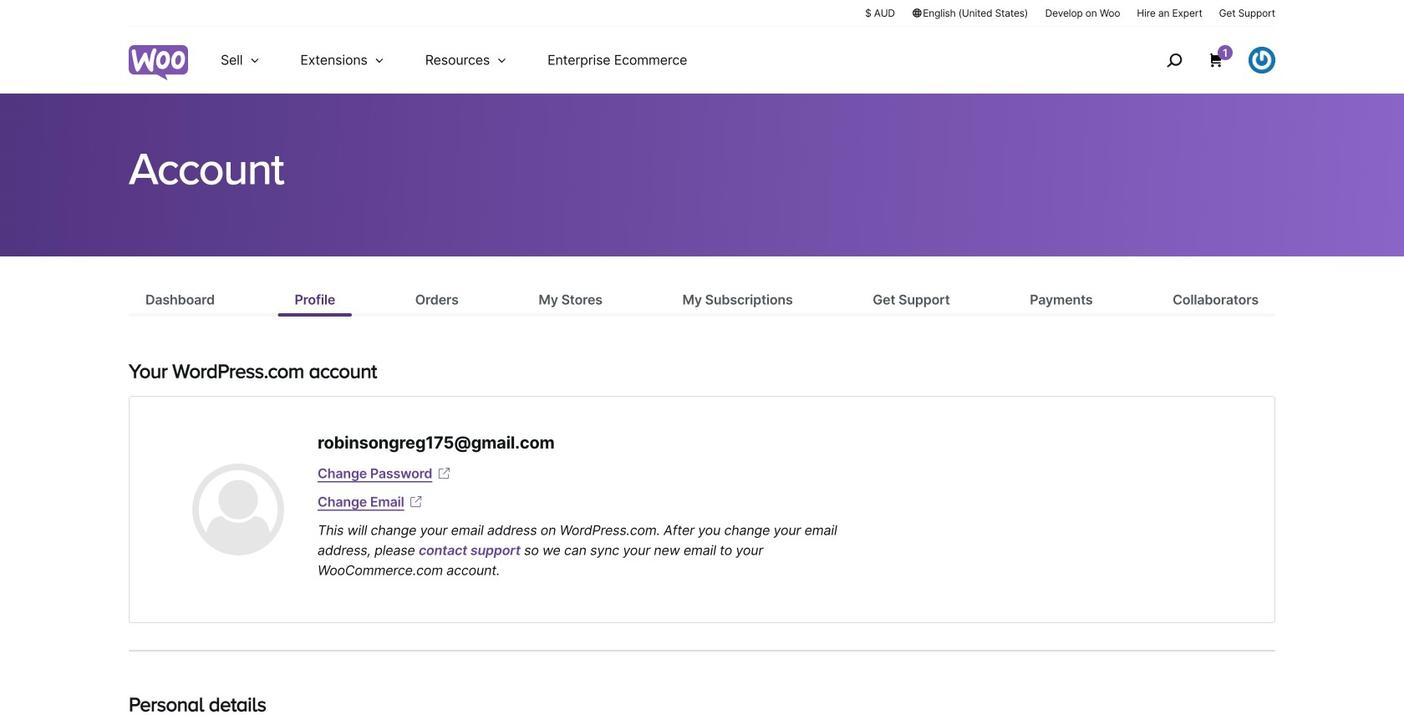 Task type: describe. For each thing, give the bounding box(es) containing it.
open account menu image
[[1249, 47, 1276, 74]]

service navigation menu element
[[1131, 33, 1276, 87]]

external link image
[[436, 466, 453, 482]]

search image
[[1161, 47, 1188, 74]]

external link image
[[408, 494, 424, 511]]



Task type: locate. For each thing, give the bounding box(es) containing it.
gravatar image image
[[192, 464, 284, 556]]



